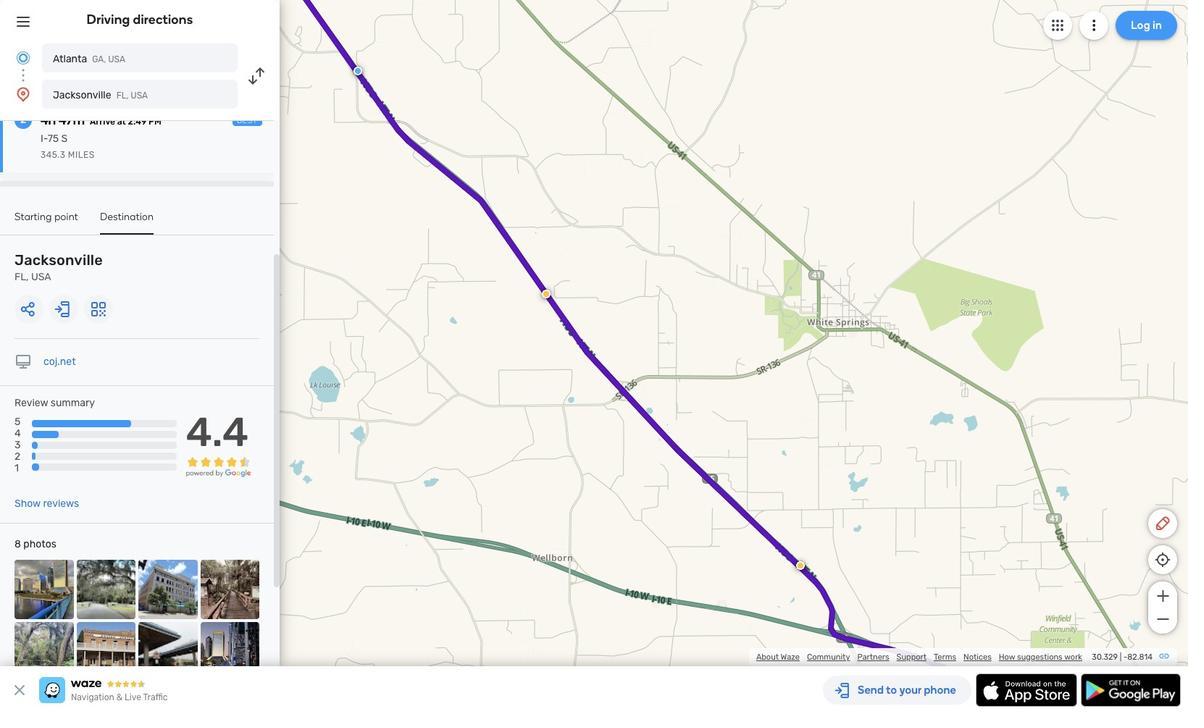 Task type: vqa. For each thing, say whether or not it's contained in the screenshot.
Now
no



Task type: describe. For each thing, give the bounding box(es) containing it.
atlanta ga, usa
[[53, 53, 125, 65]]

1 vertical spatial jacksonville fl, usa
[[14, 252, 103, 283]]

3
[[14, 439, 21, 452]]

s
[[61, 133, 68, 145]]

82.814
[[1128, 653, 1153, 663]]

at
[[117, 117, 126, 127]]

community
[[807, 653, 851, 663]]

partners
[[858, 653, 890, 663]]

miles
[[68, 150, 95, 160]]

support
[[897, 653, 927, 663]]

image 7 of jacksonville, jacksonville image
[[138, 622, 198, 681]]

reviews
[[43, 498, 79, 510]]

destination
[[100, 211, 154, 223]]

review summary
[[14, 397, 95, 410]]

0 horizontal spatial hazard image
[[542, 290, 551, 299]]

starting point
[[14, 211, 78, 223]]

-
[[1124, 653, 1128, 663]]

coj.net link
[[43, 356, 76, 368]]

4h
[[41, 112, 56, 128]]

image 5 of jacksonville, jacksonville image
[[14, 622, 74, 681]]

usa inside atlanta ga, usa
[[108, 54, 125, 65]]

1 vertical spatial jacksonville
[[14, 252, 103, 269]]

2:49
[[128, 117, 147, 127]]

driving
[[87, 12, 130, 28]]

1 horizontal spatial hazard image
[[797, 562, 805, 570]]

75
[[48, 133, 59, 145]]

navigation
[[71, 693, 114, 703]]

coj.net
[[43, 356, 76, 368]]

i-75 s 345.3 miles
[[41, 133, 95, 160]]

support link
[[897, 653, 927, 663]]

2 inside 5 4 3 2 1
[[14, 451, 20, 463]]

show reviews
[[14, 498, 79, 510]]

point
[[55, 211, 78, 223]]

community link
[[807, 653, 851, 663]]

show
[[14, 498, 41, 510]]

47m
[[59, 112, 85, 128]]

image 8 of jacksonville, jacksonville image
[[200, 622, 260, 681]]

image 6 of jacksonville, jacksonville image
[[76, 622, 136, 681]]

4
[[14, 428, 21, 440]]

0 horizontal spatial usa
[[31, 271, 51, 283]]

zoom in image
[[1154, 588, 1172, 605]]

work
[[1065, 653, 1083, 663]]

how
[[999, 653, 1016, 663]]

about waze community partners support terms notices how suggestions work
[[757, 653, 1083, 663]]

notices link
[[964, 653, 992, 663]]

about
[[757, 653, 779, 663]]

pm
[[149, 117, 161, 127]]



Task type: locate. For each thing, give the bounding box(es) containing it.
4.4
[[186, 409, 249, 457]]

0 vertical spatial hazard image
[[542, 290, 551, 299]]

notices
[[964, 653, 992, 663]]

1 horizontal spatial fl,
[[116, 91, 129, 101]]

2 down 4
[[14, 451, 20, 463]]

8
[[14, 539, 21, 551]]

image 1 of jacksonville, jacksonville image
[[14, 560, 74, 619]]

waze
[[781, 653, 800, 663]]

jacksonville
[[53, 89, 111, 101], [14, 252, 103, 269]]

&
[[117, 693, 123, 703]]

jacksonville fl, usa
[[53, 89, 148, 101], [14, 252, 103, 283]]

345.3
[[41, 150, 66, 160]]

1 vertical spatial hazard image
[[797, 562, 805, 570]]

jacksonville down starting point button
[[14, 252, 103, 269]]

1 vertical spatial usa
[[131, 91, 148, 101]]

0 vertical spatial jacksonville
[[53, 89, 111, 101]]

best
[[237, 117, 258, 125]]

about waze link
[[757, 653, 800, 663]]

0 vertical spatial 2
[[20, 114, 26, 126]]

destination button
[[100, 211, 154, 235]]

traffic
[[143, 693, 168, 703]]

current location image
[[14, 49, 32, 67]]

driving directions
[[87, 12, 193, 28]]

0 vertical spatial jacksonville fl, usa
[[53, 89, 148, 101]]

5
[[14, 416, 21, 428]]

1 horizontal spatial usa
[[108, 54, 125, 65]]

police image
[[354, 67, 362, 75]]

ga,
[[92, 54, 106, 65]]

2 left 4h
[[20, 114, 26, 126]]

starting point button
[[14, 211, 78, 233]]

navigation & live traffic
[[71, 693, 168, 703]]

fl, up at
[[116, 91, 129, 101]]

1 vertical spatial 2
[[14, 451, 20, 463]]

4h 47m arrive at 2:49 pm
[[41, 112, 161, 128]]

directions
[[133, 12, 193, 28]]

partners link
[[858, 653, 890, 663]]

usa up 2:49
[[131, 91, 148, 101]]

jacksonville fl, usa up 4h 47m arrive at 2:49 pm
[[53, 89, 148, 101]]

x image
[[11, 682, 28, 699]]

review
[[14, 397, 48, 410]]

terms
[[934, 653, 957, 663]]

summary
[[51, 397, 95, 410]]

starting
[[14, 211, 52, 223]]

usa
[[108, 54, 125, 65], [131, 91, 148, 101], [31, 271, 51, 283]]

0 horizontal spatial fl,
[[14, 271, 29, 283]]

image 2 of jacksonville, jacksonville image
[[76, 560, 136, 619]]

5 4 3 2 1
[[14, 416, 21, 475]]

i-
[[41, 133, 48, 145]]

0 vertical spatial usa
[[108, 54, 125, 65]]

30.329
[[1093, 653, 1119, 663]]

hazard image
[[542, 290, 551, 299], [797, 562, 805, 570]]

0 vertical spatial fl,
[[116, 91, 129, 101]]

30.329 | -82.814
[[1093, 653, 1153, 663]]

jacksonville fl, usa down starting point button
[[14, 252, 103, 283]]

pencil image
[[1155, 515, 1172, 533]]

live
[[125, 693, 141, 703]]

2
[[20, 114, 26, 126], [14, 451, 20, 463]]

usa down starting point button
[[31, 271, 51, 283]]

fl,
[[116, 91, 129, 101], [14, 271, 29, 283]]

photos
[[23, 539, 56, 551]]

|
[[1120, 653, 1122, 663]]

8 photos
[[14, 539, 56, 551]]

suggestions
[[1018, 653, 1063, 663]]

1
[[14, 463, 19, 475]]

terms link
[[934, 653, 957, 663]]

fl, down starting point button
[[14, 271, 29, 283]]

link image
[[1159, 651, 1171, 663]]

2 horizontal spatial usa
[[131, 91, 148, 101]]

2 vertical spatial usa
[[31, 271, 51, 283]]

how suggestions work link
[[999, 653, 1083, 663]]

image 4 of jacksonville, jacksonville image
[[200, 560, 260, 619]]

atlanta
[[53, 53, 87, 65]]

zoom out image
[[1154, 611, 1172, 628]]

arrive
[[90, 117, 115, 127]]

computer image
[[14, 354, 32, 371]]

location image
[[14, 86, 32, 103]]

image 3 of jacksonville, jacksonville image
[[138, 560, 198, 619]]

usa right the 'ga,'
[[108, 54, 125, 65]]

jacksonville up 47m
[[53, 89, 111, 101]]

1 vertical spatial fl,
[[14, 271, 29, 283]]



